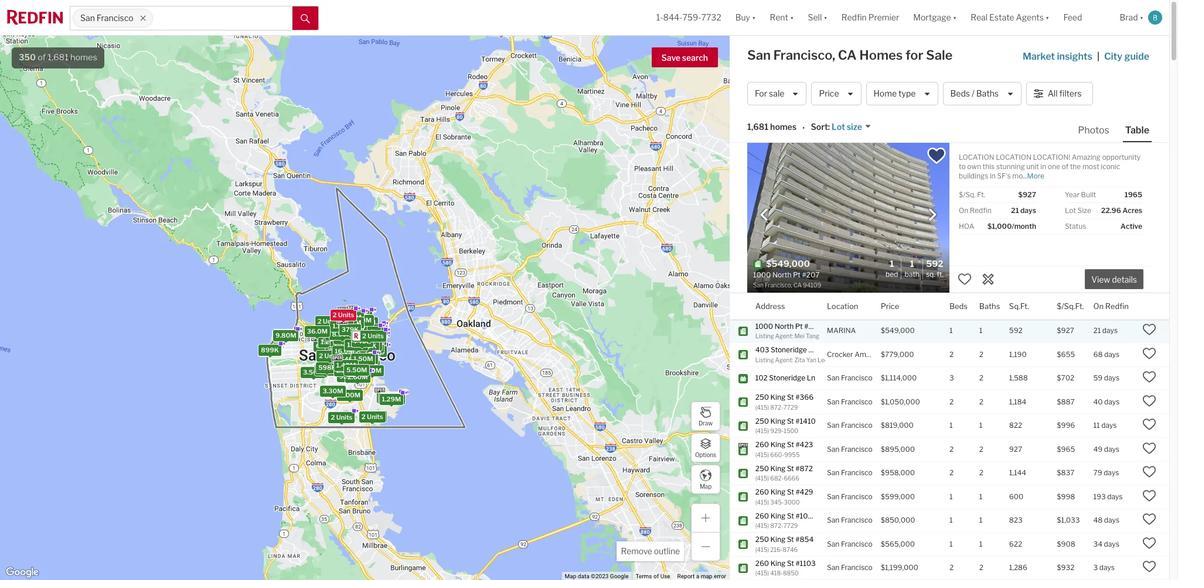 Task type: describe. For each thing, give the bounding box(es) containing it.
216-
[[770, 547, 783, 554]]

lot for lot size
[[832, 122, 845, 132]]

san up 350 of 1,681 homes
[[80, 13, 95, 23]]

1,184
[[1009, 398, 1027, 407]]

lee
[[818, 357, 828, 364]]

899k down 1.13m
[[363, 367, 381, 375]]

193
[[1094, 493, 1106, 502]]

opportunity
[[1102, 153, 1141, 162]]

(415) for 260 king st #1103
[[756, 570, 769, 577]]

0 vertical spatial 875k
[[330, 322, 347, 330]]

0 vertical spatial on
[[959, 206, 969, 215]]

crocker
[[827, 350, 853, 359]]

remove outline
[[621, 547, 680, 557]]

mortgage ▾ button
[[914, 0, 957, 35]]

1 horizontal spatial $927
[[1057, 327, 1074, 336]]

0 vertical spatial 1.80m
[[342, 326, 361, 334]]

600
[[1009, 493, 1024, 502]]

days for $702
[[1104, 374, 1120, 383]]

528k
[[358, 346, 376, 354]]

6.50m
[[328, 322, 349, 330]]

▾ for buy ▾
[[752, 13, 756, 22]]

san for 260 king st #1103
[[827, 564, 840, 573]]

days for $998
[[1108, 493, 1123, 502]]

689k
[[334, 333, 352, 342]]

san for 250 king st #872
[[827, 469, 840, 478]]

829k
[[355, 345, 373, 353]]

530k
[[261, 347, 279, 355]]

1 vertical spatial 549k
[[338, 365, 356, 373]]

sell ▾ button
[[808, 0, 828, 35]]

(415) for 250 king st #366
[[756, 404, 769, 411]]

8746
[[783, 547, 798, 554]]

market
[[1023, 51, 1055, 62]]

250 for 250 king st #366
[[756, 393, 769, 402]]

st for #872
[[787, 465, 794, 473]]

more
[[1027, 172, 1045, 181]]

days for $927
[[1103, 327, 1118, 336]]

0 horizontal spatial 1.45m
[[336, 322, 355, 330]]

0 vertical spatial 1.15m
[[351, 312, 369, 320]]

▾ inside dropdown button
[[1046, 13, 1050, 22]]

(415) for 260 king st #1009
[[756, 523, 769, 530]]

0 vertical spatial on redfin
[[959, 206, 992, 215]]

0 vertical spatial 999k
[[362, 340, 380, 348]]

san for 250 king st #366
[[827, 398, 840, 407]]

1,190
[[1009, 350, 1027, 359]]

1 vertical spatial 1.15m
[[334, 324, 352, 332]]

francisco left remove san francisco icon
[[97, 13, 134, 23]]

0 vertical spatial 799k
[[337, 329, 354, 337]]

622
[[1009, 540, 1022, 549]]

12 units
[[355, 328, 379, 336]]

stoneridge for 403
[[771, 346, 807, 355]]

$819,000
[[881, 422, 914, 431]]

of for 1,681
[[38, 52, 46, 63]]

1 vertical spatial 1.80m
[[344, 343, 363, 352]]

260 king st #1009 link
[[756, 512, 818, 522]]

favorite this home image for 193 days
[[1143, 489, 1157, 504]]

san francisco for 250 king st #872
[[827, 469, 873, 478]]

1 down baths button at the right of page
[[980, 327, 983, 336]]

5.52m
[[361, 328, 381, 336]]

250 king st #366 (415) 872-7729
[[756, 393, 814, 411]]

$932
[[1057, 564, 1075, 573]]

days for $908
[[1104, 540, 1120, 549]]

mortgage
[[914, 13, 951, 22]]

1 right $819,000
[[950, 422, 953, 431]]

1 vertical spatial 749k
[[317, 367, 334, 375]]

592 for 592 sq. ft.
[[926, 259, 944, 270]]

king for #872
[[771, 465, 786, 473]]

36.0m
[[307, 328, 327, 336]]

1.29m
[[382, 396, 401, 404]]

250 king st #872 link
[[756, 465, 816, 474]]

1 vertical spatial baths
[[980, 302, 1000, 311]]

san for 250 king st #1410
[[827, 422, 840, 431]]

9.80m
[[275, 332, 296, 340]]

favorite this home image for 49 days
[[1143, 442, 1157, 456]]

102
[[756, 374, 768, 383]]

0 vertical spatial 575k
[[352, 312, 369, 321]]

photo of 1000 north pt #207, san francisco, ca 94109 image
[[747, 143, 950, 293]]

redfin inside redfin premier button
[[842, 13, 867, 22]]

agents
[[1016, 13, 1044, 22]]

13.5m
[[347, 319, 366, 327]]

592 sq. ft.
[[926, 259, 944, 279]]

francisco for 250 king st #854
[[841, 540, 873, 549]]

250 king st #1410 link
[[756, 417, 816, 427]]

11.5m
[[343, 319, 362, 327]]

one
[[1048, 162, 1060, 171]]

days for $965
[[1104, 445, 1120, 454]]

1 right $565,000
[[950, 540, 953, 549]]

san for 260 king st #429
[[827, 493, 840, 502]]

0 horizontal spatial in
[[990, 172, 996, 181]]

favorite this home image for 79 days
[[1143, 466, 1157, 480]]

st for #1103
[[787, 560, 794, 568]]

1 left 622
[[980, 540, 983, 549]]

view
[[1092, 275, 1110, 285]]

1 horizontal spatial ft.
[[977, 191, 986, 199]]

872- for 250
[[770, 404, 784, 411]]

san francisco down crocker
[[827, 374, 873, 383]]

for sale
[[755, 89, 785, 99]]

map button
[[691, 465, 720, 495]]

79 days
[[1094, 469, 1119, 478]]

days for $655
[[1104, 350, 1120, 359]]

1 left 600 at the bottom
[[980, 493, 983, 502]]

1 left 823
[[980, 517, 983, 525]]

260 king st #429 (415) 345-3000
[[756, 488, 813, 506]]

1.49m
[[362, 345, 381, 353]]

agent: inside "403 stoneridge ln listing agent: zita yan lee crocker amazon $779,000"
[[775, 357, 793, 364]]

1 vertical spatial 575k
[[363, 336, 381, 344]]

sell ▾ button
[[801, 0, 835, 35]]

1.90m
[[336, 367, 356, 375]]

favorite this home image for 34 days
[[1143, 537, 1157, 551]]

san for 260 king st #1009
[[827, 517, 840, 525]]

more link
[[1027, 172, 1045, 181]]

(415) for 250 king st #854
[[756, 547, 769, 554]]

2 vertical spatial 1.15m
[[362, 341, 380, 350]]

redfin inside on redfin button
[[1106, 302, 1129, 311]]

redfin premier
[[842, 13, 899, 22]]

san for 260 king st #423
[[827, 445, 840, 454]]

san francisco left remove san francisco icon
[[80, 13, 134, 23]]

real estate agents ▾
[[971, 13, 1050, 22]]

save
[[662, 53, 681, 63]]

#423
[[796, 441, 813, 450]]

899k up 1.50m
[[347, 346, 365, 354]]

0 vertical spatial 549k
[[340, 356, 357, 364]]

4.90m
[[350, 332, 371, 340]]

260 king st #423 (415) 660-9955
[[756, 441, 813, 459]]

592 for 592
[[1009, 327, 1023, 336]]

homes
[[860, 47, 903, 63]]

tang
[[806, 333, 819, 340]]

759-
[[683, 13, 701, 22]]

260 king st #1103 link
[[756, 560, 816, 569]]

1 vertical spatial 21
[[1094, 327, 1101, 336]]

king for #1410
[[771, 417, 786, 426]]

0 horizontal spatial 999k
[[334, 355, 351, 363]]

use
[[660, 574, 670, 580]]

19.0m
[[274, 331, 294, 340]]

location button
[[827, 294, 858, 320]]

francisco for 260 king st #1103
[[841, 564, 873, 573]]

0 vertical spatial 749k
[[354, 337, 371, 346]]

$965
[[1057, 445, 1075, 454]]

$850,000
[[881, 517, 915, 525]]

buy ▾
[[736, 13, 756, 22]]

home type
[[874, 89, 916, 99]]

st for #429
[[787, 488, 794, 497]]

250 for 250 king st #872
[[756, 465, 769, 473]]

0 horizontal spatial 21 days
[[1011, 206, 1036, 215]]

beds for beds / baths
[[951, 89, 970, 99]]

960k
[[358, 341, 376, 349]]

1.69m
[[360, 330, 380, 338]]

days up '$1,000/month'
[[1021, 206, 1036, 215]]

francisco for 250 king st #366
[[841, 398, 873, 407]]

102 stoneridge ln link
[[756, 374, 816, 384]]

premier
[[869, 13, 899, 22]]

francisco for 260 king st #423
[[841, 445, 873, 454]]

648k
[[364, 331, 382, 339]]

built
[[1081, 191, 1096, 199]]

beds / baths
[[951, 89, 999, 99]]

▾ for brad ▾
[[1140, 13, 1144, 22]]

san down the lee
[[827, 374, 840, 383]]

7729 for #1009
[[784, 523, 798, 530]]

598k
[[318, 364, 336, 372]]

2 location from the left
[[996, 153, 1032, 162]]

250 king st #854 (415) 216-8746
[[756, 536, 814, 554]]

st for #366
[[787, 393, 794, 402]]

san francisco for 260 king st #429
[[827, 493, 873, 502]]

$702
[[1057, 374, 1075, 383]]

view details button
[[1085, 270, 1144, 290]]

francisco for 260 king st #429
[[841, 493, 873, 502]]

1 horizontal spatial 1.20m
[[342, 314, 361, 322]]

ft. inside "592 sq. ft."
[[937, 270, 944, 279]]

$996
[[1057, 422, 1075, 431]]

3.00m
[[332, 318, 353, 326]]

260 for 260 king st #429
[[756, 488, 769, 497]]

san for 250 king st #854
[[827, 540, 840, 549]]

king for #366
[[771, 393, 786, 402]]

rent ▾ button
[[763, 0, 801, 35]]

0 horizontal spatial 1,681
[[48, 52, 69, 63]]

1 down beds button
[[950, 327, 953, 336]]

ln for 102 stoneridge ln
[[807, 374, 815, 383]]

favorite this home image for 21 days
[[1143, 323, 1157, 337]]

▾ for mortgage ▾
[[953, 13, 957, 22]]

59 days
[[1094, 374, 1120, 383]]

king for #429
[[771, 488, 786, 497]]

view details
[[1092, 275, 1137, 285]]

sell
[[808, 13, 822, 22]]

7732
[[701, 13, 721, 22]]

0 vertical spatial homes
[[70, 52, 97, 63]]

1.05m
[[327, 337, 346, 345]]

$1,199,000
[[881, 564, 919, 573]]

beds for beds
[[950, 302, 968, 311]]

buildings
[[959, 172, 989, 181]]

st for #1009
[[787, 512, 794, 521]]

rent ▾ button
[[770, 0, 794, 35]]

map for map
[[700, 483, 712, 490]]

1.27m
[[344, 359, 363, 367]]

san francisco for 260 king st #423
[[827, 445, 873, 454]]

1-844-759-7732 link
[[656, 13, 721, 22]]

save search button
[[652, 47, 718, 67]]

260 for 260 king st #1009
[[756, 512, 769, 521]]

favorite button image
[[927, 146, 947, 166]]

899k down 19.0m
[[261, 347, 279, 355]]

22.96
[[1101, 206, 1121, 215]]



Task type: vqa. For each thing, say whether or not it's contained in the screenshot.
the leftmost climate
no



Task type: locate. For each thing, give the bounding box(es) containing it.
1 horizontal spatial redfin
[[970, 206, 992, 215]]

0 horizontal spatial price button
[[812, 82, 861, 106]]

google image
[[3, 566, 42, 581]]

ln down yan
[[807, 374, 815, 383]]

ln for 403 stoneridge ln listing agent: zita yan lee crocker amazon $779,000
[[809, 346, 817, 355]]

4 250 from the top
[[756, 536, 769, 545]]

previous button image
[[759, 209, 770, 221]]

7729 inside the 250 king st #366 (415) 872-7729
[[784, 404, 798, 411]]

1 vertical spatial 875k
[[327, 341, 345, 349]]

$837
[[1057, 469, 1075, 478]]

agent: down 403 stoneridge ln link
[[775, 357, 793, 364]]

options
[[695, 452, 716, 459]]

260 down 250 king st #1410 (415) 929-1500
[[756, 441, 769, 450]]

260 inside the '260 king st #1103 (415) 418-8850'
[[756, 560, 769, 568]]

on redfin down view details
[[1094, 302, 1129, 311]]

|
[[1097, 51, 1100, 62]]

1 vertical spatial price
[[881, 302, 900, 311]]

of right '350'
[[38, 52, 46, 63]]

homes right '350'
[[70, 52, 97, 63]]

king inside 250 king st #872 (415) 682-6666
[[771, 465, 786, 473]]

4 king from the top
[[771, 465, 786, 473]]

0 vertical spatial redfin
[[842, 13, 867, 22]]

san right #1410
[[827, 422, 840, 431]]

0 vertical spatial 592
[[926, 259, 944, 270]]

san francisco right #1103
[[827, 564, 873, 573]]

21 days up '$1,000/month'
[[1011, 206, 1036, 215]]

agent:
[[775, 333, 793, 340], [775, 357, 793, 364]]

francisco left $850,000
[[841, 517, 873, 525]]

listing down 403 on the right bottom of page
[[756, 357, 774, 364]]

2 vertical spatial redfin
[[1106, 302, 1129, 311]]

6 units
[[360, 332, 382, 340], [349, 332, 371, 340], [359, 333, 381, 341], [342, 340, 364, 348], [342, 344, 363, 352]]

st up 8746
[[787, 536, 794, 545]]

$927 down mo...
[[1018, 191, 1036, 199]]

san up for
[[747, 47, 771, 63]]

king
[[771, 393, 786, 402], [771, 417, 786, 426], [771, 441, 786, 450], [771, 465, 786, 473], [771, 488, 786, 497], [771, 512, 786, 521], [771, 536, 786, 545], [771, 560, 786, 568]]

real
[[971, 13, 988, 22]]

3 king from the top
[[771, 441, 786, 450]]

0 vertical spatial lot
[[832, 122, 845, 132]]

days down 34 days
[[1100, 564, 1115, 573]]

1 horizontal spatial 11
[[1094, 422, 1100, 431]]

0 vertical spatial stoneridge
[[771, 346, 807, 355]]

san francisco right #423
[[827, 445, 873, 454]]

998k
[[363, 337, 381, 345]]

x-out this home image
[[981, 272, 995, 287]]

260 for 260 king st #1103
[[756, 560, 769, 568]]

$565,000
[[881, 540, 915, 549]]

king for #1009
[[771, 512, 786, 521]]

listing
[[756, 333, 774, 340], [756, 357, 774, 364]]

592 up the sq.
[[926, 259, 944, 270]]

san francisco for 250 king st #854
[[827, 540, 873, 549]]

250 inside 250 king st #854 (415) 216-8746
[[756, 536, 769, 545]]

7729 inside 260 king st #1009 (415) 872-7729
[[784, 523, 798, 530]]

king up 216-
[[771, 536, 786, 545]]

st inside 260 king st #1009 (415) 872-7729
[[787, 512, 794, 521]]

st up 8850
[[787, 560, 794, 568]]

beds left /
[[951, 89, 970, 99]]

1 vertical spatial 592
[[1009, 327, 1023, 336]]

1 vertical spatial ln
[[807, 374, 815, 383]]

(415) inside 260 king st #423 (415) 660-9955
[[756, 452, 769, 459]]

592
[[926, 259, 944, 270], [1009, 327, 1023, 336]]

▾ right 'mortgage'
[[953, 13, 957, 22]]

1 250 from the top
[[756, 393, 769, 402]]

san francisco for 260 king st #1009
[[827, 517, 873, 525]]

1 vertical spatial 21 days
[[1094, 327, 1118, 336]]

san francisco right #429
[[827, 493, 873, 502]]

379k
[[341, 326, 359, 334]]

(415) inside 250 king st #854 (415) 216-8746
[[756, 547, 769, 554]]

(415) inside 260 king st #429 (415) 345-3000
[[756, 499, 769, 506]]

1 inside 1 bed
[[890, 259, 894, 270]]

favorite this home image
[[958, 272, 972, 287], [1143, 371, 1157, 385], [1143, 394, 1157, 409], [1143, 418, 1157, 432], [1143, 442, 1157, 456], [1143, 466, 1157, 480], [1143, 513, 1157, 527]]

favorite button checkbox
[[927, 146, 947, 166]]

days up 68 days
[[1103, 327, 1118, 336]]

status
[[1065, 222, 1086, 231]]

1.13m
[[356, 358, 374, 367]]

days right 48
[[1104, 517, 1120, 525]]

price button up :
[[812, 82, 861, 106]]

0 horizontal spatial on redfin
[[959, 206, 992, 215]]

(415) for 250 king st #872
[[756, 475, 769, 482]]

a
[[696, 574, 699, 580]]

to
[[959, 162, 966, 171]]

king for #423
[[771, 441, 786, 450]]

1 right $850,000
[[950, 517, 953, 525]]

1 horizontal spatial on redfin
[[1094, 302, 1129, 311]]

favorite this home image for 3 days
[[1143, 561, 1157, 575]]

(415) left 660-
[[756, 452, 769, 459]]

1 horizontal spatial 749k
[[354, 337, 371, 346]]

1 left the 822
[[980, 422, 983, 431]]

of left the
[[1062, 162, 1069, 171]]

7 king from the top
[[771, 536, 786, 545]]

1 horizontal spatial of
[[654, 574, 659, 580]]

ln inside "403 stoneridge ln listing agent: zita yan lee crocker amazon $779,000"
[[809, 346, 817, 355]]

5 (415) from the top
[[756, 499, 769, 506]]

listing inside "403 stoneridge ln listing agent: zita yan lee crocker amazon $779,000"
[[756, 357, 774, 364]]

3 250 from the top
[[756, 465, 769, 473]]

350 of 1,681 homes
[[19, 52, 97, 63]]

(415) for 260 king st #423
[[756, 452, 769, 459]]

250 down 102
[[756, 393, 769, 402]]

king for #1103
[[771, 560, 786, 568]]

homes inside 1,681 homes •
[[770, 122, 797, 132]]

0 horizontal spatial location
[[959, 153, 995, 162]]

1 vertical spatial price button
[[881, 294, 900, 320]]

250 inside 250 king st #1410 (415) 929-1500
[[756, 417, 769, 426]]

0 horizontal spatial 592
[[926, 259, 944, 270]]

0 vertical spatial 1.45m
[[336, 322, 355, 330]]

king inside the 250 king st #366 (415) 872-7729
[[771, 393, 786, 402]]

2 vertical spatial of
[[654, 574, 659, 580]]

stoneridge up 250 king st #366 link
[[769, 374, 806, 383]]

5 units
[[332, 319, 354, 327], [360, 326, 382, 334], [360, 329, 382, 338], [361, 331, 382, 339], [332, 331, 354, 339], [352, 332, 374, 340], [354, 335, 376, 343]]

price button up the $549,000
[[881, 294, 900, 320]]

▾ right rent
[[790, 13, 794, 22]]

872- down 250 king st #366 link
[[770, 404, 784, 411]]

favorite this home image for 59 days
[[1143, 371, 1157, 385]]

0 horizontal spatial redfin
[[842, 13, 867, 22]]

$/sq.
[[959, 191, 976, 199]]

0 horizontal spatial 11
[[334, 338, 340, 346]]

terms of use
[[636, 574, 670, 580]]

mei
[[795, 333, 805, 340]]

16.0m
[[334, 348, 354, 356]]

days for $887
[[1105, 398, 1120, 407]]

st down the 3000
[[787, 512, 794, 521]]

1.70m
[[335, 323, 354, 331]]

favorite this home image for 68 days
[[1143, 347, 1157, 361]]

8 st from the top
[[787, 560, 794, 568]]

0 vertical spatial agent:
[[775, 333, 793, 340]]

7729 for #366
[[784, 404, 798, 411]]

king inside 260 king st #423 (415) 660-9955
[[771, 441, 786, 450]]

403
[[756, 346, 769, 355]]

1 vertical spatial on
[[1094, 302, 1104, 311]]

mortgage ▾ button
[[906, 0, 964, 35]]

(415) left 418-
[[756, 570, 769, 577]]

days right 68
[[1104, 350, 1120, 359]]

1 vertical spatial $927
[[1057, 327, 1074, 336]]

2.00m
[[355, 319, 375, 327]]

st
[[787, 393, 794, 402], [787, 417, 794, 426], [787, 441, 794, 450], [787, 465, 794, 473], [787, 488, 794, 497], [787, 512, 794, 521], [787, 536, 794, 545], [787, 560, 794, 568]]

0 horizontal spatial $927
[[1018, 191, 1036, 199]]

250 for 250 king st #854
[[756, 536, 769, 545]]

king inside 260 king st #429 (415) 345-3000
[[771, 488, 786, 497]]

redfin down the $/sq. ft.
[[970, 206, 992, 215]]

st inside 250 king st #872 (415) 682-6666
[[787, 465, 794, 473]]

1 right $599,000
[[950, 493, 953, 502]]

6 st from the top
[[787, 512, 794, 521]]

0 horizontal spatial 1.20m
[[320, 338, 340, 347]]

1 horizontal spatial homes
[[770, 122, 797, 132]]

48 days
[[1094, 517, 1120, 525]]

2 agent: from the top
[[775, 357, 793, 364]]

4 st from the top
[[787, 465, 794, 473]]

king up 682-
[[771, 465, 786, 473]]

san right #1103
[[827, 564, 840, 573]]

listing down 1000
[[756, 333, 774, 340]]

1,286
[[1009, 564, 1028, 573]]

0 vertical spatial 1,681
[[48, 52, 69, 63]]

4 ▾ from the left
[[953, 13, 957, 22]]

(415) left 682-
[[756, 475, 769, 482]]

redfin left premier
[[842, 13, 867, 22]]

mo...
[[1013, 172, 1027, 181]]

1 vertical spatial 1,681
[[747, 122, 769, 132]]

$895,000
[[881, 445, 915, 454]]

sale
[[769, 89, 785, 99]]

3 days
[[1094, 564, 1115, 573]]

250 down 260 king st #1009 (415) 872-7729
[[756, 536, 769, 545]]

7729
[[784, 404, 798, 411], [784, 523, 798, 530]]

1 872- from the top
[[770, 404, 784, 411]]

3 favorite this home image from the top
[[1143, 489, 1157, 504]]

(415)
[[756, 404, 769, 411], [756, 428, 769, 435], [756, 452, 769, 459], [756, 475, 769, 482], [756, 499, 769, 506], [756, 523, 769, 530], [756, 547, 769, 554], [756, 570, 769, 577]]

1 (415) from the top
[[756, 404, 769, 411]]

francisco left the $1,050,000
[[841, 398, 873, 407]]

725k
[[338, 335, 355, 343]]

1 king from the top
[[771, 393, 786, 402]]

345-
[[770, 499, 784, 506]]

/
[[972, 89, 975, 99]]

5 favorite this home image from the top
[[1143, 561, 1157, 575]]

map inside map button
[[700, 483, 712, 490]]

3 units
[[349, 313, 370, 321], [340, 319, 362, 327], [341, 325, 363, 333], [360, 326, 382, 334], [360, 328, 382, 336], [357, 328, 379, 337], [359, 329, 381, 338], [361, 331, 383, 339], [354, 332, 375, 340], [354, 333, 376, 341], [361, 335, 383, 343], [362, 336, 384, 344], [345, 343, 367, 351], [356, 345, 378, 354], [354, 354, 375, 363], [351, 356, 372, 365], [379, 394, 401, 402]]

1 inside 1 bath
[[910, 259, 914, 270]]

1 horizontal spatial 21
[[1094, 327, 1101, 336]]

3 (415) from the top
[[756, 452, 769, 459]]

north
[[775, 322, 794, 331]]

0 vertical spatial price button
[[812, 82, 861, 106]]

in down this
[[990, 172, 996, 181]]

francisco left $565,000
[[841, 540, 873, 549]]

location up stunning
[[996, 153, 1032, 162]]

(415) left the 345-
[[756, 499, 769, 506]]

rent
[[770, 13, 788, 22]]

(415) inside 250 king st #872 (415) 682-6666
[[756, 475, 769, 482]]

None search field
[[153, 6, 293, 30]]

1 up 'bed'
[[890, 259, 894, 270]]

1 vertical spatial listing
[[756, 357, 774, 364]]

1 horizontal spatial lot
[[1065, 206, 1076, 215]]

260 inside 260 king st #1009 (415) 872-7729
[[756, 512, 769, 521]]

favorite this home image right 59 days
[[1143, 371, 1157, 385]]

(415) left 216-
[[756, 547, 769, 554]]

1 horizontal spatial 999k
[[362, 340, 380, 348]]

0 vertical spatial $927
[[1018, 191, 1036, 199]]

799k
[[337, 329, 354, 337], [353, 338, 371, 346]]

#1009
[[796, 512, 818, 521]]

1,681 homes •
[[747, 122, 805, 133]]

san right #854
[[827, 540, 840, 549]]

baths
[[977, 89, 999, 99], [980, 302, 1000, 311]]

260 for 260 king st #423
[[756, 441, 769, 450]]

2 872- from the top
[[770, 523, 784, 530]]

ln inside "102 stoneridge ln" link
[[807, 374, 815, 383]]

7 (415) from the top
[[756, 547, 769, 554]]

7729 down 250 king st #366 link
[[784, 404, 798, 411]]

guide
[[1125, 51, 1150, 62]]

francisco for 250 king st #1410
[[841, 422, 873, 431]]

2 250 from the top
[[756, 417, 769, 426]]

1 260 from the top
[[756, 441, 769, 450]]

favorite this home image right 48 days
[[1143, 513, 1157, 527]]

1 horizontal spatial on
[[1094, 302, 1104, 311]]

days right 79
[[1104, 469, 1119, 478]]

2 ▾ from the left
[[790, 13, 794, 22]]

on up hoa
[[959, 206, 969, 215]]

1 horizontal spatial price
[[881, 302, 900, 311]]

2 260 from the top
[[756, 488, 769, 497]]

map for map data ©2023 google
[[565, 574, 576, 580]]

stoneridge inside "403 stoneridge ln listing agent: zita yan lee crocker amazon $779,000"
[[771, 346, 807, 355]]

0 vertical spatial price
[[819, 89, 839, 99]]

1500
[[784, 428, 799, 435]]

929-
[[770, 428, 784, 435]]

san
[[80, 13, 95, 23], [747, 47, 771, 63], [827, 374, 840, 383], [827, 398, 840, 407], [827, 422, 840, 431], [827, 445, 840, 454], [827, 469, 840, 478], [827, 493, 840, 502], [827, 517, 840, 525], [827, 540, 840, 549], [827, 564, 840, 573]]

yan
[[806, 357, 817, 364]]

st inside 260 king st #423 (415) 660-9955
[[787, 441, 794, 450]]

st inside the '260 king st #1103 (415) 418-8850'
[[787, 560, 794, 568]]

1 listing from the top
[[756, 333, 774, 340]]

1 location from the left
[[959, 153, 995, 162]]

0 vertical spatial 21 days
[[1011, 206, 1036, 215]]

1 vertical spatial redfin
[[970, 206, 992, 215]]

stoneridge for 102
[[769, 374, 806, 383]]

4 (415) from the top
[[756, 475, 769, 482]]

1.60m
[[335, 325, 355, 334], [351, 330, 371, 338], [334, 330, 354, 338]]

favorite this home image for 48 days
[[1143, 513, 1157, 527]]

872- for 260
[[770, 523, 784, 530]]

6 (415) from the top
[[756, 523, 769, 530]]

st inside the 250 king st #366 (415) 872-7729
[[787, 393, 794, 402]]

0 vertical spatial 872-
[[770, 404, 784, 411]]

of inside location location location! amazing opportunity to own this stunning unit in one of the most iconic buildings in sf's mo...
[[1062, 162, 1069, 171]]

st for #1410
[[787, 417, 794, 426]]

(415) for 250 king st #1410
[[756, 428, 769, 435]]

st for #423
[[787, 441, 794, 450]]

price up :
[[819, 89, 839, 99]]

872- inside 260 king st #1009 (415) 872-7729
[[770, 523, 784, 530]]

11 inside map region
[[334, 338, 340, 346]]

san right #423
[[827, 445, 840, 454]]

250
[[756, 393, 769, 402], [756, 417, 769, 426], [756, 465, 769, 473], [756, 536, 769, 545]]

949k
[[336, 335, 354, 343], [353, 339, 371, 347], [346, 356, 363, 364]]

king inside 250 king st #854 (415) 216-8746
[[771, 536, 786, 545]]

2 king from the top
[[771, 417, 786, 426]]

2 favorite this home image from the top
[[1143, 347, 1157, 361]]

san right #429
[[827, 493, 840, 502]]

21
[[1011, 206, 1019, 215], [1094, 327, 1101, 336]]

$927 up $655
[[1057, 327, 1074, 336]]

592 up the 1,190
[[1009, 327, 1023, 336]]

francisco left $819,000
[[841, 422, 873, 431]]

1 vertical spatial on redfin
[[1094, 302, 1129, 311]]

1 st from the top
[[787, 393, 794, 402]]

260 king st #1103 (415) 418-8850
[[756, 560, 816, 577]]

san francisco for 250 king st #366
[[827, 398, 873, 407]]

king inside the '260 king st #1103 (415) 418-8850'
[[771, 560, 786, 568]]

3 ▾ from the left
[[824, 13, 828, 22]]

1 horizontal spatial 21 days
[[1094, 327, 1118, 336]]

most
[[1083, 162, 1100, 171]]

8 king from the top
[[771, 560, 786, 568]]

real estate agents ▾ link
[[971, 0, 1050, 35]]

price up the $549,000
[[881, 302, 900, 311]]

francisco for 260 king st #1009
[[841, 517, 873, 525]]

1 vertical spatial of
[[1062, 162, 1069, 171]]

3 st from the top
[[787, 441, 794, 450]]

(415) inside 250 king st #1410 (415) 929-1500
[[756, 428, 769, 435]]

days for $932
[[1100, 564, 1115, 573]]

0 vertical spatial 1.20m
[[342, 314, 361, 322]]

map down options
[[700, 483, 712, 490]]

0 vertical spatial map
[[700, 483, 712, 490]]

1,681 inside 1,681 homes •
[[747, 122, 769, 132]]

1 horizontal spatial in
[[1041, 162, 1047, 171]]

next button image
[[927, 209, 939, 221]]

2 listing from the top
[[756, 357, 774, 364]]

:
[[828, 122, 830, 132]]

st inside 250 king st #854 (415) 216-8746
[[787, 536, 794, 545]]

favorite this home image left x-out this home icon
[[958, 272, 972, 287]]

baths down x-out this home icon
[[980, 302, 1000, 311]]

francisco,
[[774, 47, 836, 63]]

11 days
[[1094, 422, 1117, 431]]

favorite this home image
[[1143, 323, 1157, 337], [1143, 347, 1157, 361], [1143, 489, 1157, 504], [1143, 537, 1157, 551], [1143, 561, 1157, 575]]

250 inside 250 king st #872 (415) 682-6666
[[756, 465, 769, 473]]

1 vertical spatial beds
[[950, 302, 968, 311]]

1 agent: from the top
[[775, 333, 793, 340]]

for sale button
[[747, 82, 807, 106]]

1 vertical spatial 7729
[[784, 523, 798, 530]]

49 days
[[1094, 445, 1120, 454]]

1 vertical spatial in
[[990, 172, 996, 181]]

▾ for sell ▾
[[824, 13, 828, 22]]

5 ▾ from the left
[[1046, 13, 1050, 22]]

822
[[1009, 422, 1023, 431]]

403 stoneridge ln link
[[756, 346, 817, 356]]

1 horizontal spatial 1.45m
[[359, 335, 379, 343]]

1 vertical spatial 1.45m
[[359, 335, 379, 343]]

1 vertical spatial map
[[565, 574, 576, 580]]

4 favorite this home image from the top
[[1143, 537, 1157, 551]]

francisco left $895,000
[[841, 445, 873, 454]]

francisco down "amazon"
[[841, 374, 873, 383]]

san francisco for 250 king st #1410
[[827, 422, 873, 431]]

st inside 250 king st #1410 (415) 929-1500
[[787, 417, 794, 426]]

6 ▾ from the left
[[1140, 13, 1144, 22]]

1,681 right '350'
[[48, 52, 69, 63]]

days
[[1021, 206, 1036, 215], [1103, 327, 1118, 336], [1104, 350, 1120, 359], [1104, 374, 1120, 383], [1105, 398, 1120, 407], [1102, 422, 1117, 431], [1104, 445, 1120, 454], [1104, 469, 1119, 478], [1108, 493, 1123, 502], [1104, 517, 1120, 525], [1104, 540, 1120, 549], [1100, 564, 1115, 573]]

(415) for 260 king st #429
[[756, 499, 769, 506]]

(415) down 260 king st #1009 link
[[756, 523, 769, 530]]

francisco left '$958,000'
[[841, 469, 873, 478]]

favorite this home image for 40 days
[[1143, 394, 1157, 409]]

map region
[[0, 0, 862, 581]]

location location location! amazing opportunity to own this stunning unit in one of the most iconic buildings in sf's mo...
[[959, 153, 1141, 181]]

260 down 260 king st #429 (415) 345-3000
[[756, 512, 769, 521]]

2 7729 from the top
[[784, 523, 798, 530]]

▾ right the sell
[[824, 13, 828, 22]]

849k
[[359, 342, 376, 350], [347, 343, 364, 351]]

5 st from the top
[[787, 488, 794, 497]]

1 vertical spatial 999k
[[334, 355, 351, 363]]

0 vertical spatial ft.
[[977, 191, 986, 199]]

250 inside the 250 king st #366 (415) 872-7729
[[756, 393, 769, 402]]

favorite this home image for 11 days
[[1143, 418, 1157, 432]]

68
[[1094, 350, 1103, 359]]

location
[[827, 302, 858, 311]]

▾ for rent ▾
[[790, 13, 794, 22]]

real estate agents ▾ button
[[964, 0, 1057, 35]]

san francisco for 260 king st #1103
[[827, 564, 873, 573]]

250 for 250 king st #1410
[[756, 417, 769, 426]]

king inside 250 king st #1410 (415) 929-1500
[[771, 417, 786, 426]]

user photo image
[[1148, 11, 1163, 25]]

6666
[[784, 475, 800, 482]]

5 king from the top
[[771, 488, 786, 497]]

260 inside 260 king st #429 (415) 345-3000
[[756, 488, 769, 497]]

st for #854
[[787, 536, 794, 545]]

mortgage ▾
[[914, 13, 957, 22]]

favorite this home image right 79 days
[[1143, 466, 1157, 480]]

0 vertical spatial 11
[[334, 338, 340, 346]]

0 horizontal spatial 21
[[1011, 206, 1019, 215]]

st up '9955'
[[787, 441, 794, 450]]

home type button
[[866, 82, 938, 106]]

iconic
[[1101, 162, 1120, 171]]

1 vertical spatial 872-
[[770, 523, 784, 530]]

of for use
[[654, 574, 659, 580]]

1 vertical spatial 799k
[[353, 338, 371, 346]]

0 vertical spatial of
[[38, 52, 46, 63]]

on down 'view'
[[1094, 302, 1104, 311]]

250 down the 250 king st #366 (415) 872-7729
[[756, 417, 769, 426]]

7 st from the top
[[787, 536, 794, 545]]

king inside 260 king st #1009 (415) 872-7729
[[771, 512, 786, 521]]

0 horizontal spatial on
[[959, 206, 969, 215]]

592 inside "592 sq. ft."
[[926, 259, 944, 270]]

1 favorite this home image from the top
[[1143, 323, 1157, 337]]

st up 1500 at the right of page
[[787, 417, 794, 426]]

250 down 260 king st #423 (415) 660-9955
[[756, 465, 769, 473]]

1.65m
[[362, 329, 382, 337]]

#429
[[796, 488, 813, 497]]

▾ right agents
[[1046, 13, 1050, 22]]

7729 down 260 king st #1009 link
[[784, 523, 798, 530]]

lot inside button
[[832, 122, 845, 132]]

lot right :
[[832, 122, 845, 132]]

▾ right buy on the right top of the page
[[752, 13, 756, 22]]

8 (415) from the top
[[756, 570, 769, 577]]

days for $837
[[1104, 469, 1119, 478]]

2 horizontal spatial redfin
[[1106, 302, 1129, 311]]

1 7729 from the top
[[784, 404, 798, 411]]

$958,000
[[881, 469, 915, 478]]

units
[[338, 311, 354, 319], [354, 312, 370, 320], [354, 313, 370, 321], [323, 318, 339, 326], [346, 319, 362, 327], [338, 319, 354, 327], [358, 319, 374, 328], [340, 322, 356, 330], [346, 325, 363, 333], [348, 325, 364, 333], [366, 326, 382, 334], [366, 326, 382, 334], [346, 327, 362, 335], [348, 328, 364, 336], [363, 328, 379, 336], [366, 328, 382, 336], [366, 328, 382, 336], [367, 328, 383, 336], [348, 328, 364, 336], [362, 328, 379, 337], [366, 328, 382, 337], [365, 329, 382, 337], [365, 329, 381, 338], [366, 329, 382, 338], [367, 330, 384, 338], [367, 331, 383, 339], [357, 331, 373, 339], [366, 331, 382, 339], [333, 331, 349, 339], [338, 331, 354, 339], [340, 331, 356, 340], [359, 332, 375, 340], [365, 332, 382, 340], [355, 332, 371, 340], [357, 332, 374, 340], [367, 332, 384, 340], [367, 332, 384, 340], [361, 332, 377, 341], [359, 333, 376, 341], [365, 333, 381, 341], [345, 333, 362, 341], [367, 335, 383, 343], [359, 335, 376, 343], [367, 336, 384, 344], [341, 338, 358, 346], [348, 338, 364, 346], [368, 338, 384, 346], [361, 340, 377, 348], [348, 340, 364, 348], [336, 341, 352, 349], [364, 341, 381, 349], [364, 341, 380, 350], [362, 342, 378, 350], [338, 342, 354, 350], [351, 343, 367, 351], [347, 344, 363, 352], [363, 345, 379, 353], [362, 345, 378, 354], [364, 347, 380, 356], [368, 348, 384, 356], [343, 348, 359, 356], [368, 348, 384, 356], [358, 349, 374, 357], [324, 352, 340, 360], [359, 354, 375, 363], [356, 356, 372, 365], [384, 394, 401, 402], [386, 395, 402, 404], [368, 412, 384, 421], [367, 414, 383, 422], [336, 414, 352, 422]]

21 days
[[1011, 206, 1036, 215], [1094, 327, 1118, 336]]

1,681 down for
[[747, 122, 769, 132]]

(415) inside the '260 king st #1103 (415) 418-8850'
[[756, 570, 769, 577]]

1 vertical spatial agent:
[[775, 357, 793, 364]]

(415) inside the 250 king st #366 (415) 872-7729
[[756, 404, 769, 411]]

1 vertical spatial 11
[[1094, 422, 1100, 431]]

0 vertical spatial in
[[1041, 162, 1047, 171]]

of left use
[[654, 574, 659, 580]]

king down "102 stoneridge ln" link
[[771, 393, 786, 402]]

68 days
[[1094, 350, 1120, 359]]

6 king from the top
[[771, 512, 786, 521]]

260 down 250 king st #854 (415) 216-8746
[[756, 560, 769, 568]]

11 for 11 units
[[334, 338, 340, 346]]

1 vertical spatial stoneridge
[[769, 374, 806, 383]]

0 horizontal spatial 749k
[[317, 367, 334, 375]]

2 st from the top
[[787, 417, 794, 426]]

baths inside beds / baths 'button'
[[977, 89, 999, 99]]

days for $1,033
[[1104, 517, 1120, 525]]

photos button
[[1076, 124, 1123, 141]]

king for #854
[[771, 536, 786, 545]]

3 260 from the top
[[756, 512, 769, 521]]

21 days up 68 days
[[1094, 327, 1118, 336]]

0 vertical spatial 21
[[1011, 206, 1019, 215]]

872- inside the 250 king st #366 (415) 872-7729
[[770, 404, 784, 411]]

49
[[1094, 445, 1103, 454]]

submit search image
[[301, 14, 310, 23]]

francisco for 250 king st #872
[[841, 469, 873, 478]]

homes left •
[[770, 122, 797, 132]]

1 horizontal spatial 592
[[1009, 327, 1023, 336]]

remove san francisco image
[[139, 15, 146, 22]]

king up "929-"
[[771, 417, 786, 426]]

2 horizontal spatial of
[[1062, 162, 1069, 171]]

beds inside 'button'
[[951, 89, 970, 99]]

sq.ft. button
[[1009, 294, 1029, 320]]

11 for 11 days
[[1094, 422, 1100, 431]]

4 260 from the top
[[756, 560, 769, 568]]

0 vertical spatial baths
[[977, 89, 999, 99]]

1,681
[[48, 52, 69, 63], [747, 122, 769, 132]]

for
[[906, 47, 924, 63]]

1.50m
[[353, 355, 373, 364]]

heading
[[753, 259, 849, 290]]

st inside 260 king st #429 (415) 345-3000
[[787, 488, 794, 497]]

0 vertical spatial listing
[[756, 333, 774, 340]]

stoneridge up the zita
[[771, 346, 807, 355]]

1 vertical spatial ft.
[[937, 270, 944, 279]]

lot for lot size
[[1065, 206, 1076, 215]]

0 vertical spatial beds
[[951, 89, 970, 99]]

260 king st #423 link
[[756, 441, 816, 451]]

1 horizontal spatial map
[[700, 483, 712, 490]]

listing inside 1000 north pt #207 listing agent: mei tang
[[756, 333, 774, 340]]

(415) inside 260 king st #1009 (415) 872-7729
[[756, 523, 769, 530]]

260 inside 260 king st #423 (415) 660-9955
[[756, 441, 769, 450]]

1 ▾ from the left
[[752, 13, 756, 22]]

price inside button
[[819, 89, 839, 99]]

1 vertical spatial homes
[[770, 122, 797, 132]]

2 (415) from the top
[[756, 428, 769, 435]]

906k
[[361, 332, 379, 340]]

0 horizontal spatial price
[[819, 89, 839, 99]]

0 horizontal spatial map
[[565, 574, 576, 580]]

0 horizontal spatial of
[[38, 52, 46, 63]]

350
[[19, 52, 36, 63]]

agent: inside 1000 north pt #207 listing agent: mei tang
[[775, 333, 793, 340]]

on inside on redfin button
[[1094, 302, 1104, 311]]

days for $996
[[1102, 422, 1117, 431]]

san francisco right #1410
[[827, 422, 873, 431]]



